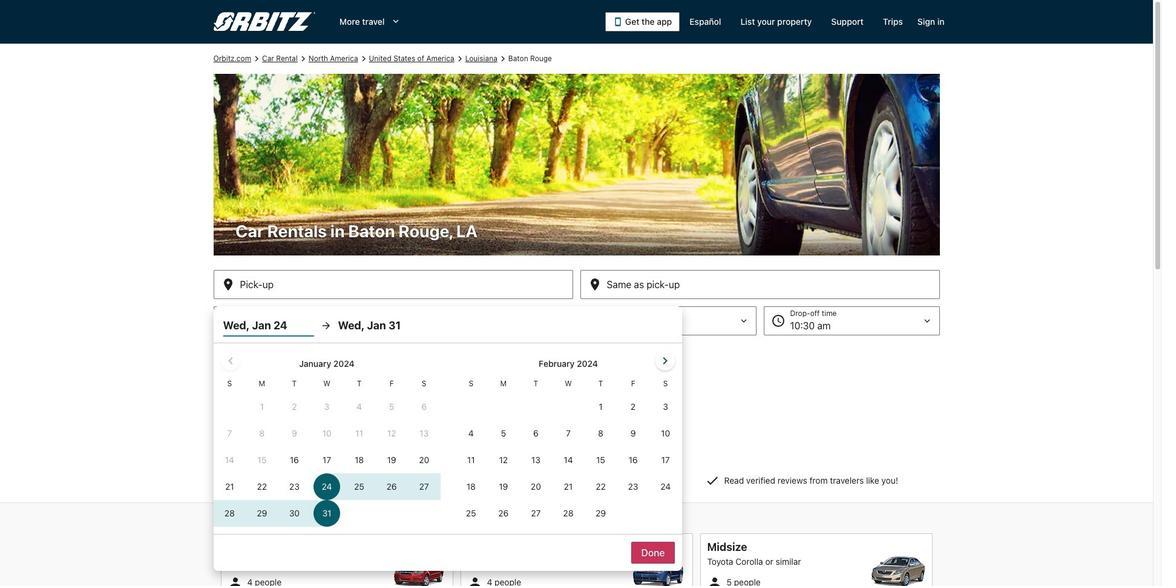Task type: vqa. For each thing, say whether or not it's contained in the screenshot.
the left directional image
yes



Task type: describe. For each thing, give the bounding box(es) containing it.
chevrolet spark image
[[392, 557, 446, 586]]

3 directional image from the left
[[498, 53, 509, 64]]

toyota corolla image
[[871, 557, 926, 586]]

1 directional image from the left
[[251, 53, 262, 64]]

breadcrumbs region
[[0, 44, 1154, 571]]



Task type: locate. For each thing, give the bounding box(es) containing it.
0 horizontal spatial small image
[[228, 575, 243, 586]]

download the app button image
[[613, 17, 623, 27]]

2 directional image from the left
[[455, 53, 466, 64]]

1 small image from the left
[[228, 575, 243, 586]]

small image
[[708, 575, 722, 586]]

directional image
[[251, 53, 262, 64], [455, 53, 466, 64], [498, 53, 509, 64]]

2 horizontal spatial directional image
[[498, 53, 509, 64]]

main content
[[0, 44, 1154, 586]]

orbitz logo image
[[213, 12, 315, 31]]

1 horizontal spatial directional image
[[455, 53, 466, 64]]

1 directional image from the left
[[298, 53, 309, 64]]

0 horizontal spatial directional image
[[251, 53, 262, 64]]

next month image
[[658, 354, 673, 368]]

directional image
[[298, 53, 309, 64], [358, 53, 369, 64]]

previous month image
[[223, 354, 238, 368]]

2 directional image from the left
[[358, 53, 369, 64]]

small image
[[228, 575, 243, 586], [468, 575, 482, 586]]

1 horizontal spatial directional image
[[358, 53, 369, 64]]

0 horizontal spatial directional image
[[298, 53, 309, 64]]

1 horizontal spatial small image
[[468, 575, 482, 586]]

2 small image from the left
[[468, 575, 482, 586]]

ford focus image
[[631, 557, 686, 586]]



